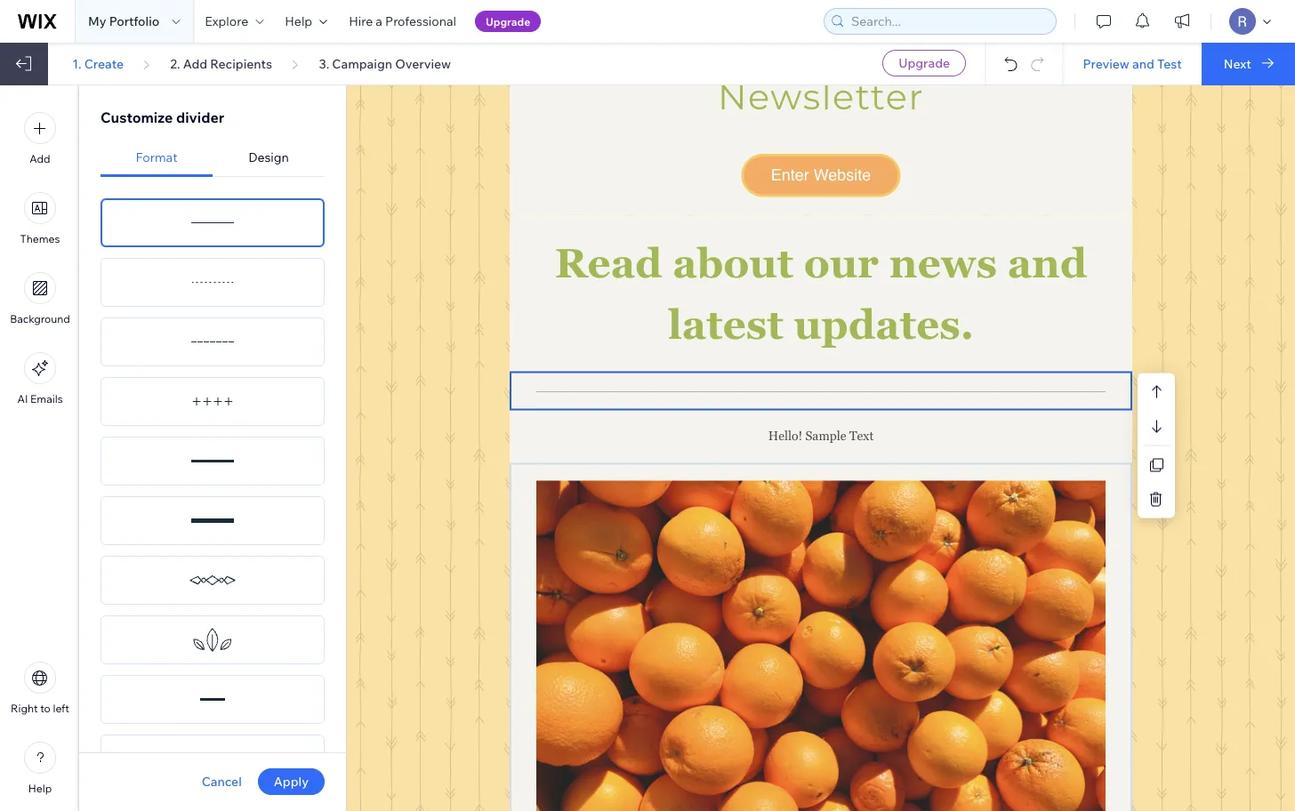 Task type: describe. For each thing, give the bounding box(es) containing it.
left
[[53, 702, 69, 715]]

next
[[1224, 56, 1251, 71]]

right to left button
[[11, 662, 69, 715]]

a
[[376, 13, 382, 29]]

test
[[1157, 56, 1182, 71]]

our
[[804, 240, 879, 286]]

read
[[555, 240, 662, 286]]

read about our news and latest updates.
[[555, 240, 1098, 348]]

Search... field
[[846, 9, 1050, 34]]

1.
[[72, 56, 81, 71]]

newsletter
[[718, 75, 924, 118]]

background button
[[10, 272, 70, 326]]

design button
[[213, 139, 325, 177]]

themes button
[[20, 192, 60, 245]]

preview and test
[[1083, 56, 1182, 71]]

2. add recipients
[[170, 56, 272, 71]]

sample
[[805, 429, 846, 443]]

campaign
[[332, 56, 392, 71]]

create
[[84, 56, 124, 71]]

website
[[814, 166, 871, 184]]

my portfolio
[[88, 13, 160, 29]]

overview
[[395, 56, 451, 71]]

1. create link
[[72, 56, 124, 72]]

cancel button
[[202, 774, 242, 790]]

3.
[[319, 56, 329, 71]]

design
[[248, 149, 289, 165]]

right
[[11, 702, 38, 715]]

themes
[[20, 232, 60, 245]]

0 horizontal spatial upgrade button
[[475, 11, 541, 32]]

enter website link
[[744, 157, 898, 194]]

add button
[[24, 112, 56, 165]]

updates.
[[794, 302, 974, 348]]

customize
[[101, 109, 173, 126]]



Task type: vqa. For each thing, say whether or not it's contained in the screenshot.
'Upgrade' BUTTON to the top
yes



Task type: locate. For each thing, give the bounding box(es) containing it.
about
[[673, 240, 793, 286]]

apply
[[274, 774, 309, 789]]

add up themes button
[[30, 152, 50, 165]]

1 horizontal spatial help
[[285, 13, 312, 29]]

2. add recipients link
[[170, 56, 272, 72]]

right to left
[[11, 702, 69, 715]]

news
[[889, 240, 997, 286]]

hello!
[[768, 429, 802, 443]]

ai
[[17, 392, 28, 406]]

ai emails
[[17, 392, 63, 406]]

and inside read about our news and latest updates.
[[1007, 240, 1087, 286]]

enter
[[771, 166, 809, 184]]

help down right to left at bottom
[[28, 782, 52, 795]]

tab list
[[101, 139, 325, 177]]

1 vertical spatial upgrade button
[[882, 50, 966, 76]]

latest
[[668, 302, 783, 348]]

my
[[88, 13, 106, 29]]

0 horizontal spatial help
[[28, 782, 52, 795]]

upgrade right professional
[[486, 15, 530, 28]]

format button
[[101, 139, 213, 177]]

recipients
[[210, 56, 272, 71]]

1 horizontal spatial upgrade
[[898, 55, 950, 71]]

help button up 3.
[[274, 0, 338, 43]]

0 vertical spatial upgrade
[[486, 15, 530, 28]]

explore
[[205, 13, 248, 29]]

3. campaign overview
[[319, 56, 451, 71]]

upgrade
[[486, 15, 530, 28], [898, 55, 950, 71]]

hire
[[349, 13, 373, 29]]

upgrade for the upgrade "button" to the left
[[486, 15, 530, 28]]

0 vertical spatial and
[[1132, 56, 1154, 71]]

upgrade for the upgrade "button" to the bottom
[[898, 55, 950, 71]]

cancel
[[202, 774, 242, 789]]

0 horizontal spatial add
[[30, 152, 50, 165]]

format
[[136, 149, 177, 165]]

enter website
[[771, 166, 871, 184]]

next button
[[1201, 43, 1295, 85]]

customize divider
[[101, 109, 224, 126]]

tab list containing format
[[101, 139, 325, 177]]

0 horizontal spatial upgrade
[[486, 15, 530, 28]]

1 vertical spatial help button
[[24, 742, 56, 795]]

add inside button
[[30, 152, 50, 165]]

ai emails button
[[17, 352, 63, 406]]

help
[[285, 13, 312, 29], [28, 782, 52, 795]]

1 vertical spatial help
[[28, 782, 52, 795]]

0 vertical spatial upgrade button
[[475, 11, 541, 32]]

and
[[1132, 56, 1154, 71], [1007, 240, 1087, 286]]

1 vertical spatial add
[[30, 152, 50, 165]]

help button
[[274, 0, 338, 43], [24, 742, 56, 795]]

upgrade down search... field
[[898, 55, 950, 71]]

1 horizontal spatial help button
[[274, 0, 338, 43]]

hire a professional
[[349, 13, 456, 29]]

0 vertical spatial help
[[285, 13, 312, 29]]

0 vertical spatial help button
[[274, 0, 338, 43]]

1 horizontal spatial and
[[1132, 56, 1154, 71]]

upgrade button
[[475, 11, 541, 32], [882, 50, 966, 76]]

0 horizontal spatial and
[[1007, 240, 1087, 286]]

help left hire
[[285, 13, 312, 29]]

professional
[[385, 13, 456, 29]]

1 vertical spatial upgrade
[[898, 55, 950, 71]]

0 vertical spatial add
[[183, 56, 207, 71]]

2.
[[170, 56, 180, 71]]

background
[[10, 312, 70, 326]]

to
[[40, 702, 50, 715]]

add right 2.
[[183, 56, 207, 71]]

emails
[[30, 392, 63, 406]]

1 horizontal spatial upgrade button
[[882, 50, 966, 76]]

help button down right to left at bottom
[[24, 742, 56, 795]]

preview
[[1083, 56, 1129, 71]]

hello! sample text
[[768, 429, 874, 443]]

divider
[[176, 109, 224, 126]]

3. campaign overview link
[[319, 56, 451, 72]]

hire a professional link
[[338, 0, 467, 43]]

0 horizontal spatial help button
[[24, 742, 56, 795]]

apply button
[[258, 768, 325, 795]]

upgrade button right professional
[[475, 11, 541, 32]]

1 vertical spatial and
[[1007, 240, 1087, 286]]

1. create
[[72, 56, 124, 71]]

add
[[183, 56, 207, 71], [30, 152, 50, 165]]

text
[[849, 429, 874, 443]]

upgrade button down search... field
[[882, 50, 966, 76]]

portfolio
[[109, 13, 160, 29]]

1 horizontal spatial add
[[183, 56, 207, 71]]



